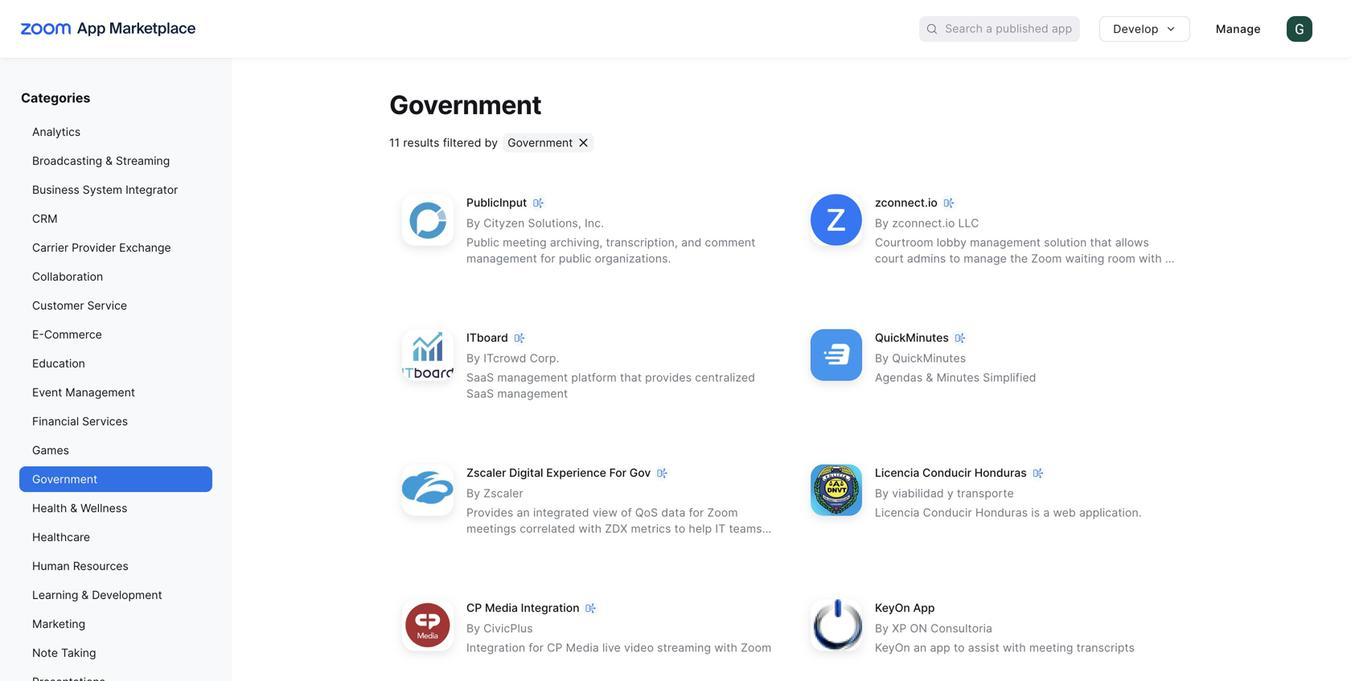 Task type: describe. For each thing, give the bounding box(es) containing it.
health & wellness link
[[19, 496, 212, 521]]

health & wellness
[[32, 502, 127, 515]]

by civicplus integration for cp media live video streaming with zoom
[[467, 622, 772, 655]]

of
[[621, 506, 632, 520]]

development
[[92, 589, 162, 602]]

financial
[[32, 415, 79, 428]]

wellness
[[81, 502, 127, 515]]

results
[[403, 136, 440, 150]]

licencia conducir honduras
[[875, 466, 1027, 480]]

develop button
[[1100, 16, 1191, 42]]

0 vertical spatial honduras
[[975, 466, 1027, 480]]

filtered
[[443, 136, 482, 150]]

by zconnect.io llc courtroom lobby management solution that allows court admins to manage the zoom waiting room with a separate control panel
[[875, 216, 1172, 281]]

broadcasting & streaming
[[32, 154, 170, 168]]

government for government link
[[32, 473, 97, 486]]

to inside keyon app by xp on consultoria keyon an app to assist with meeting transcripts
[[954, 641, 965, 655]]

for inside by civicplus integration for cp media live video streaming with zoom
[[529, 641, 544, 655]]

develop
[[1114, 22, 1159, 36]]

to inside by zscaler provides an integrated view of qos data for zoom meetings correlated with zdx metrics to help it teams detect & troubleshoot issues that affect users
[[675, 522, 686, 536]]

public
[[559, 252, 592, 265]]

manage
[[1216, 22, 1262, 36]]

games link
[[19, 438, 212, 463]]

the
[[1011, 252, 1028, 265]]

government button
[[503, 133, 594, 152]]

an inside by zscaler provides an integrated view of qos data for zoom meetings correlated with zdx metrics to help it teams detect & troubleshoot issues that affect users
[[517, 506, 530, 520]]

crm link
[[19, 206, 212, 232]]

customer service
[[32, 299, 127, 313]]

healthcare link
[[19, 525, 212, 550]]

& for wellness
[[70, 502, 77, 515]]

broadcasting
[[32, 154, 102, 168]]

to inside the by zconnect.io llc courtroom lobby management solution that allows court admins to manage the zoom waiting room with a separate control panel
[[950, 252, 961, 265]]

services
[[82, 415, 128, 428]]

video
[[624, 641, 654, 655]]

by
[[485, 136, 498, 150]]

honduras inside by viabilidad y transporte licencia conducir honduras is a web application.
[[976, 506, 1028, 520]]

metrics
[[631, 522, 671, 536]]

integrated
[[533, 506, 589, 520]]

marketing
[[32, 618, 85, 631]]

2 saas from the top
[[467, 387, 494, 401]]

crm
[[32, 212, 58, 226]]

by for by zconnect.io llc courtroom lobby management solution that allows court admins to manage the zoom waiting room with a separate control panel
[[875, 216, 889, 230]]

business
[[32, 183, 80, 197]]

with inside keyon app by xp on consultoria keyon an app to assist with meeting transcripts
[[1003, 641, 1026, 655]]

teams
[[729, 522, 763, 536]]

health
[[32, 502, 67, 515]]

application.
[[1080, 506, 1142, 520]]

organizations.
[[595, 252, 672, 265]]

app
[[914, 601, 935, 615]]

government for government button
[[508, 136, 573, 150]]

for
[[610, 466, 627, 480]]

itboard
[[467, 331, 508, 345]]

centralized
[[695, 371, 756, 384]]

learning & development
[[32, 589, 162, 602]]

taking
[[61, 646, 96, 660]]

event management link
[[19, 380, 212, 406]]

streaming
[[116, 154, 170, 168]]

it
[[716, 522, 726, 536]]

0 horizontal spatial media
[[485, 601, 518, 615]]

11
[[389, 136, 400, 150]]

human resources
[[32, 560, 129, 573]]

note taking link
[[19, 640, 212, 666]]

11 results filtered by
[[389, 136, 498, 150]]

by zscaler provides an integrated view of qos data for zoom meetings correlated with zdx metrics to help it teams detect & troubleshoot issues that affect users
[[467, 487, 763, 552]]

llc
[[959, 216, 980, 230]]

with inside by zscaler provides an integrated view of qos data for zoom meetings correlated with zdx metrics to help it teams detect & troubleshoot issues that affect users
[[579, 522, 602, 536]]

carrier
[[32, 241, 69, 255]]

allows
[[1116, 236, 1150, 249]]

customer
[[32, 299, 84, 313]]

zscaler digital experience for gov
[[467, 466, 651, 480]]

quickminutes inside 'by quickminutes agendas & minutes simplified'
[[893, 351, 966, 365]]

1 saas from the top
[[467, 371, 494, 384]]

control
[[926, 268, 964, 281]]

issues
[[588, 538, 622, 552]]

help
[[689, 522, 712, 536]]

by for by viabilidad y transporte licencia conducir honduras is a web application.
[[875, 487, 889, 500]]

admins
[[907, 252, 947, 265]]

correlated
[[520, 522, 576, 536]]

y
[[948, 487, 954, 500]]

e-commerce
[[32, 328, 102, 342]]

meeting inside by cityzen solutions, inc. public meeting archiving, transcription, and comment management for public organizations.
[[503, 236, 547, 249]]

event management
[[32, 386, 135, 399]]

solution
[[1044, 236, 1087, 249]]

note
[[32, 646, 58, 660]]

integration for media
[[521, 601, 580, 615]]

by viabilidad y transporte licencia conducir honduras is a web application.
[[875, 487, 1142, 520]]

games
[[32, 444, 69, 457]]

1 licencia from the top
[[875, 466, 920, 480]]

by inside keyon app by xp on consultoria keyon an app to assist with meeting transcripts
[[875, 622, 889, 635]]

platform
[[572, 371, 617, 384]]

by for by itcrowd corp. saas management platform that provides centralized saas management
[[467, 351, 480, 365]]

& inside 'by quickminutes agendas & minutes simplified'
[[926, 371, 934, 384]]

by for by zscaler provides an integrated view of qos data for zoom meetings correlated with zdx metrics to help it teams detect & troubleshoot issues that affect users
[[467, 487, 480, 500]]

meetings
[[467, 522, 517, 536]]

2 keyon from the top
[[875, 641, 911, 655]]

separate
[[875, 268, 923, 281]]

carrier provider exchange link
[[19, 235, 212, 261]]



Task type: locate. For each thing, give the bounding box(es) containing it.
by up the provides
[[467, 487, 480, 500]]

integration for civicplus
[[467, 641, 526, 655]]

panel
[[968, 268, 997, 281]]

by left xp
[[875, 622, 889, 635]]

integrator
[[126, 183, 178, 197]]

1 vertical spatial for
[[689, 506, 704, 520]]

cp media integration
[[467, 601, 580, 615]]

0 vertical spatial licencia
[[875, 466, 920, 480]]

zscaler up the provides
[[484, 487, 524, 500]]

with inside the by zconnect.io llc courtroom lobby management solution that allows court admins to manage the zoom waiting room with a separate control panel
[[1139, 252, 1162, 265]]

human
[[32, 560, 70, 573]]

0 vertical spatial for
[[541, 252, 556, 265]]

1 horizontal spatial meeting
[[1030, 641, 1074, 655]]

conducir inside by viabilidad y transporte licencia conducir honduras is a web application.
[[923, 506, 973, 520]]

2 vertical spatial zoom
[[741, 641, 772, 655]]

for down civicplus
[[529, 641, 544, 655]]

education
[[32, 357, 85, 371]]

a inside by viabilidad y transporte licencia conducir honduras is a web application.
[[1044, 506, 1050, 520]]

that
[[1091, 236, 1112, 249], [620, 371, 642, 384], [626, 538, 647, 552]]

& up business system integrator
[[105, 154, 113, 168]]

management inside the by zconnect.io llc courtroom lobby management solution that allows court admins to manage the zoom waiting room with a separate control panel
[[970, 236, 1041, 249]]

zoom inside by zscaler provides an integrated view of qos data for zoom meetings correlated with zdx metrics to help it teams detect & troubleshoot issues that affect users
[[708, 506, 738, 520]]

1 vertical spatial that
[[620, 371, 642, 384]]

zscaler left digital
[[467, 466, 506, 480]]

simplified
[[983, 371, 1037, 384]]

honduras down transporte
[[976, 506, 1028, 520]]

room
[[1108, 252, 1136, 265]]

licencia down viabilidad
[[875, 506, 920, 520]]

0 vertical spatial zoom
[[1032, 252, 1062, 265]]

honduras up transporte
[[975, 466, 1027, 480]]

court
[[875, 252, 904, 265]]

management inside by cityzen solutions, inc. public meeting archiving, transcription, and comment management for public organizations.
[[467, 252, 537, 265]]

provides
[[645, 371, 692, 384]]

zconnect.io inside the by zconnect.io llc courtroom lobby management solution that allows court admins to manage the zoom waiting room with a separate control panel
[[893, 216, 955, 230]]

by inside the by zconnect.io llc courtroom lobby management solution that allows court admins to manage the zoom waiting room with a separate control panel
[[875, 216, 889, 230]]

by inside "by itcrowd corp. saas management platform that provides centralized saas management"
[[467, 351, 480, 365]]

licencia up viabilidad
[[875, 466, 920, 480]]

0 horizontal spatial meeting
[[503, 236, 547, 249]]

banner containing develop
[[0, 0, 1352, 58]]

0 vertical spatial a
[[1166, 252, 1172, 265]]

1 vertical spatial conducir
[[923, 506, 973, 520]]

by for by cityzen solutions, inc. public meeting archiving, transcription, and comment management for public organizations.
[[467, 216, 480, 230]]

quickminutes
[[875, 331, 949, 345], [893, 351, 966, 365]]

by left civicplus
[[467, 622, 480, 635]]

by down itboard
[[467, 351, 480, 365]]

media
[[485, 601, 518, 615], [566, 641, 599, 655]]

1 vertical spatial a
[[1044, 506, 1050, 520]]

by inside by zscaler provides an integrated view of qos data for zoom meetings correlated with zdx metrics to help it teams detect & troubleshoot issues that affect users
[[467, 487, 480, 500]]

licencia inside by viabilidad y transporte licencia conducir honduras is a web application.
[[875, 506, 920, 520]]

healthcare
[[32, 531, 90, 544]]

carrier provider exchange
[[32, 241, 171, 255]]

1 vertical spatial media
[[566, 641, 599, 655]]

quickminutes up minutes
[[893, 351, 966, 365]]

1 vertical spatial quickminutes
[[893, 351, 966, 365]]

cp down cp media integration
[[547, 641, 563, 655]]

with up issues
[[579, 522, 602, 536]]

&
[[105, 154, 113, 168], [926, 371, 934, 384], [70, 502, 77, 515], [505, 538, 513, 552], [82, 589, 89, 602]]

1 vertical spatial keyon
[[875, 641, 911, 655]]

& down the meetings
[[505, 538, 513, 552]]

by left viabilidad
[[875, 487, 889, 500]]

1 vertical spatial government
[[508, 136, 573, 150]]

by inside by viabilidad y transporte licencia conducir honduras is a web application.
[[875, 487, 889, 500]]

human resources link
[[19, 554, 212, 579]]

an down on
[[914, 641, 927, 655]]

0 vertical spatial cp
[[467, 601, 482, 615]]

detect
[[467, 538, 502, 552]]

1 keyon from the top
[[875, 601, 911, 615]]

on
[[910, 622, 928, 635]]

itcrowd
[[484, 351, 527, 365]]

keyon up xp
[[875, 601, 911, 615]]

licencia
[[875, 466, 920, 480], [875, 506, 920, 520]]

with inside by civicplus integration for cp media live video streaming with zoom
[[715, 641, 738, 655]]

business system integrator
[[32, 183, 178, 197]]

by inside 'by quickminutes agendas & minutes simplified'
[[875, 351, 889, 365]]

honduras
[[975, 466, 1027, 480], [976, 506, 1028, 520]]

qos
[[635, 506, 658, 520]]

lobby
[[937, 236, 967, 249]]

media up civicplus
[[485, 601, 518, 615]]

by inside by cityzen solutions, inc. public meeting archiving, transcription, and comment management for public organizations.
[[467, 216, 480, 230]]

that up the waiting
[[1091, 236, 1112, 249]]

commerce
[[44, 328, 102, 342]]

for inside by zscaler provides an integrated view of qos data for zoom meetings correlated with zdx metrics to help it teams detect & troubleshoot issues that affect users
[[689, 506, 704, 520]]

zoom right streaming
[[741, 641, 772, 655]]

with
[[1139, 252, 1162, 265], [579, 522, 602, 536], [715, 641, 738, 655], [1003, 641, 1026, 655]]

1 vertical spatial zconnect.io
[[893, 216, 955, 230]]

learning & development link
[[19, 583, 212, 608]]

2 vertical spatial government
[[32, 473, 97, 486]]

viabilidad
[[893, 487, 944, 500]]

categories button
[[19, 90, 212, 119]]

zoom for by zscaler provides an integrated view of qos data for zoom meetings correlated with zdx metrics to help it teams detect & troubleshoot issues that affect users
[[708, 506, 738, 520]]

live
[[603, 641, 621, 655]]

1 horizontal spatial media
[[566, 641, 599, 655]]

& down human resources
[[82, 589, 89, 602]]

that inside the by zconnect.io llc courtroom lobby management solution that allows court admins to manage the zoom waiting room with a separate control panel
[[1091, 236, 1112, 249]]

1 horizontal spatial a
[[1166, 252, 1172, 265]]

0 vertical spatial zconnect.io
[[875, 196, 938, 209]]

Search text field
[[946, 17, 1081, 41]]

0 vertical spatial meeting
[[503, 236, 547, 249]]

by up public
[[467, 216, 480, 230]]

0 horizontal spatial zoom
[[708, 506, 738, 520]]

exchange
[[119, 241, 171, 255]]

integration
[[521, 601, 580, 615], [467, 641, 526, 655]]

integration up civicplus
[[521, 601, 580, 615]]

a right room
[[1166, 252, 1172, 265]]

0 horizontal spatial cp
[[467, 601, 482, 615]]

cp inside by civicplus integration for cp media live video streaming with zoom
[[547, 641, 563, 655]]

integration inside by civicplus integration for cp media live video streaming with zoom
[[467, 641, 526, 655]]

0 vertical spatial saas
[[467, 371, 494, 384]]

a right is
[[1044, 506, 1050, 520]]

data
[[662, 506, 686, 520]]

that right platform
[[620, 371, 642, 384]]

by inside by civicplus integration for cp media live video streaming with zoom
[[467, 622, 480, 635]]

by up courtroom
[[875, 216, 889, 230]]

0 vertical spatial conducir
[[923, 466, 972, 480]]

cp down the detect
[[467, 601, 482, 615]]

for
[[541, 252, 556, 265], [689, 506, 704, 520], [529, 641, 544, 655]]

inc.
[[585, 216, 604, 230]]

0 vertical spatial an
[[517, 506, 530, 520]]

0 vertical spatial government
[[389, 89, 542, 120]]

conducir down y
[[923, 506, 973, 520]]

management
[[970, 236, 1041, 249], [467, 252, 537, 265], [497, 371, 568, 384], [497, 387, 568, 401]]

an up correlated in the bottom of the page
[[517, 506, 530, 520]]

an inside keyon app by xp on consultoria keyon an app to assist with meeting transcripts
[[914, 641, 927, 655]]

for left "public" at top
[[541, 252, 556, 265]]

to right app
[[954, 641, 965, 655]]

1 vertical spatial zoom
[[708, 506, 738, 520]]

an
[[517, 506, 530, 520], [914, 641, 927, 655]]

with down allows
[[1139, 252, 1162, 265]]

2 vertical spatial to
[[954, 641, 965, 655]]

meeting down cityzen
[[503, 236, 547, 249]]

media left live
[[566, 641, 599, 655]]

zconnect.io
[[875, 196, 938, 209], [893, 216, 955, 230]]

a inside the by zconnect.io llc courtroom lobby management solution that allows court admins to manage the zoom waiting room with a separate control panel
[[1166, 252, 1172, 265]]

for up help
[[689, 506, 704, 520]]

by for by quickminutes agendas & minutes simplified
[[875, 351, 889, 365]]

1 horizontal spatial zoom
[[741, 641, 772, 655]]

by quickminutes agendas & minutes simplified
[[875, 351, 1037, 384]]

zoom
[[1032, 252, 1062, 265], [708, 506, 738, 520], [741, 641, 772, 655]]

transcripts
[[1077, 641, 1135, 655]]

government down games
[[32, 473, 97, 486]]

affect
[[651, 538, 683, 552]]

banner
[[0, 0, 1352, 58]]

1 vertical spatial saas
[[467, 387, 494, 401]]

corp.
[[530, 351, 560, 365]]

& for streaming
[[105, 154, 113, 168]]

resources
[[73, 560, 129, 573]]

zscaler inside by zscaler provides an integrated view of qos data for zoom meetings correlated with zdx metrics to help it teams detect & troubleshoot issues that affect users
[[484, 487, 524, 500]]

meeting left "transcripts"
[[1030, 641, 1074, 655]]

zdx
[[605, 522, 628, 536]]

zscaler
[[467, 466, 506, 480], [484, 487, 524, 500]]

1 vertical spatial meeting
[[1030, 641, 1074, 655]]

users
[[686, 538, 716, 552]]

meeting inside keyon app by xp on consultoria keyon an app to assist with meeting transcripts
[[1030, 641, 1074, 655]]

for inside by cityzen solutions, inc. public meeting archiving, transcription, and comment management for public organizations.
[[541, 252, 556, 265]]

by cityzen solutions, inc. public meeting archiving, transcription, and comment management for public organizations.
[[467, 216, 756, 265]]

1 vertical spatial licencia
[[875, 506, 920, 520]]

business system integrator link
[[19, 177, 212, 203]]

0 vertical spatial media
[[485, 601, 518, 615]]

2 licencia from the top
[[875, 506, 920, 520]]

government inside button
[[508, 136, 573, 150]]

is
[[1032, 506, 1041, 520]]

analytics
[[32, 125, 81, 139]]

0 vertical spatial to
[[950, 252, 961, 265]]

by for by civicplus integration for cp media live video streaming with zoom
[[467, 622, 480, 635]]

with right streaming
[[715, 641, 738, 655]]

to down 'data'
[[675, 522, 686, 536]]

categories
[[21, 90, 90, 106]]

& right health
[[70, 502, 77, 515]]

media inside by civicplus integration for cp media live video streaming with zoom
[[566, 641, 599, 655]]

waiting
[[1066, 252, 1105, 265]]

manage
[[964, 252, 1007, 265]]

zoom inside by civicplus integration for cp media live video streaming with zoom
[[741, 641, 772, 655]]

to
[[950, 252, 961, 265], [675, 522, 686, 536], [954, 641, 965, 655]]

event
[[32, 386, 62, 399]]

quickminutes up agendas
[[875, 331, 949, 345]]

1 conducir from the top
[[923, 466, 972, 480]]

keyon
[[875, 601, 911, 615], [875, 641, 911, 655]]

& inside by zscaler provides an integrated view of qos data for zoom meetings correlated with zdx metrics to help it teams detect & troubleshoot issues that affect users
[[505, 538, 513, 552]]

0 vertical spatial quickminutes
[[875, 331, 949, 345]]

publicinput
[[467, 196, 527, 209]]

& for development
[[82, 589, 89, 602]]

1 vertical spatial an
[[914, 641, 927, 655]]

zoom for by civicplus integration for cp media live video streaming with zoom
[[741, 641, 772, 655]]

2 vertical spatial for
[[529, 641, 544, 655]]

0 vertical spatial zscaler
[[467, 466, 506, 480]]

service
[[87, 299, 127, 313]]

that inside by zscaler provides an integrated view of qos data for zoom meetings correlated with zdx metrics to help it teams detect & troubleshoot issues that affect users
[[626, 538, 647, 552]]

0 horizontal spatial a
[[1044, 506, 1050, 520]]

collaboration link
[[19, 264, 212, 290]]

government
[[389, 89, 542, 120], [508, 136, 573, 150], [32, 473, 97, 486]]

0 vertical spatial keyon
[[875, 601, 911, 615]]

experience
[[546, 466, 607, 480]]

zoom down solution on the top
[[1032, 252, 1062, 265]]

management
[[65, 386, 135, 399]]

integration down civicplus
[[467, 641, 526, 655]]

zoom up it
[[708, 506, 738, 520]]

keyon app by xp on consultoria keyon an app to assist with meeting transcripts
[[875, 601, 1135, 655]]

2 conducir from the top
[[923, 506, 973, 520]]

by up agendas
[[875, 351, 889, 365]]

1 vertical spatial cp
[[547, 641, 563, 655]]

zoom inside the by zconnect.io llc courtroom lobby management solution that allows court admins to manage the zoom waiting room with a separate control panel
[[1032, 252, 1062, 265]]

troubleshoot
[[516, 538, 585, 552]]

1 vertical spatial to
[[675, 522, 686, 536]]

government up filtered
[[389, 89, 542, 120]]

broadcasting & streaming link
[[19, 148, 212, 174]]

0 vertical spatial integration
[[521, 601, 580, 615]]

1 horizontal spatial cp
[[547, 641, 563, 655]]

1 vertical spatial zscaler
[[484, 487, 524, 500]]

with right assist
[[1003, 641, 1026, 655]]

1 vertical spatial honduras
[[976, 506, 1028, 520]]

to down lobby
[[950, 252, 961, 265]]

cp
[[467, 601, 482, 615], [547, 641, 563, 655]]

that down metrics
[[626, 538, 647, 552]]

0 horizontal spatial an
[[517, 506, 530, 520]]

xp
[[893, 622, 907, 635]]

2 horizontal spatial zoom
[[1032, 252, 1062, 265]]

0 vertical spatial that
[[1091, 236, 1112, 249]]

& left minutes
[[926, 371, 934, 384]]

system
[[83, 183, 122, 197]]

e-
[[32, 328, 44, 342]]

government right the by
[[508, 136, 573, 150]]

search a published app element
[[920, 16, 1081, 42]]

2 vertical spatial that
[[626, 538, 647, 552]]

conducir up y
[[923, 466, 972, 480]]

1 horizontal spatial an
[[914, 641, 927, 655]]

keyon down xp
[[875, 641, 911, 655]]

1 vertical spatial integration
[[467, 641, 526, 655]]

that inside "by itcrowd corp. saas management platform that provides centralized saas management"
[[620, 371, 642, 384]]



Task type: vqa. For each thing, say whether or not it's contained in the screenshot.


